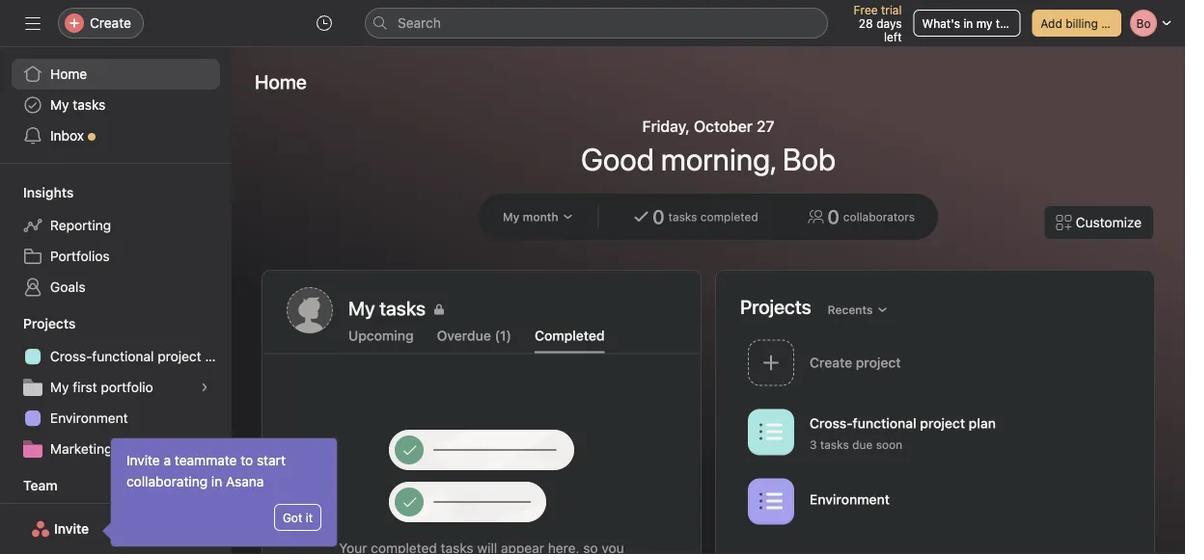 Task type: locate. For each thing, give the bounding box(es) containing it.
to
[[241, 453, 253, 469]]

0 vertical spatial project
[[158, 349, 201, 365]]

environment link down soon
[[740, 473, 1131, 535]]

tasks left completed
[[668, 210, 697, 224]]

project for cross-functional project plan 3 tasks due soon
[[920, 416, 965, 432]]

functional up portfolio
[[92, 349, 154, 365]]

good
[[581, 141, 654, 178]]

0 vertical spatial environment
[[50, 411, 128, 427]]

projects left recents
[[740, 296, 811, 318]]

friday,
[[642, 117, 690, 136]]

1 vertical spatial invite
[[54, 522, 89, 538]]

1 0 from the left
[[653, 206, 665, 228]]

cross- up first
[[50, 349, 92, 365]]

goals
[[50, 279, 85, 295]]

my tasks
[[50, 97, 106, 113]]

1 horizontal spatial environment
[[810, 492, 890, 508]]

0 horizontal spatial 0
[[653, 206, 665, 228]]

left
[[884, 30, 902, 43]]

reporting link
[[12, 210, 220, 241]]

0 horizontal spatial projects
[[23, 316, 76, 332]]

projects
[[740, 296, 811, 318], [23, 316, 76, 332]]

plan inside projects element
[[205, 349, 231, 365]]

my for my tasks
[[50, 97, 69, 113]]

my left month
[[503, 210, 520, 224]]

0 horizontal spatial functional
[[92, 349, 154, 365]]

plan inside cross-functional project plan 3 tasks due soon
[[969, 416, 996, 432]]

invite down 'team' at the left bottom of the page
[[54, 522, 89, 538]]

0 vertical spatial invite
[[126, 453, 160, 469]]

1 vertical spatial cross-
[[810, 416, 853, 432]]

1 horizontal spatial plan
[[969, 416, 996, 432]]

0 horizontal spatial environment link
[[12, 403, 220, 434]]

free
[[854, 3, 878, 16]]

days
[[876, 16, 902, 30]]

cross- up 3 on the bottom of the page
[[810, 416, 853, 432]]

create
[[90, 15, 131, 31]]

0 vertical spatial environment link
[[12, 403, 220, 434]]

my
[[976, 16, 992, 30]]

teammate
[[175, 453, 237, 469]]

0 vertical spatial cross-
[[50, 349, 92, 365]]

home
[[50, 66, 87, 82], [255, 70, 307, 93]]

1 vertical spatial environment link
[[740, 473, 1131, 535]]

overdue
[[437, 328, 491, 344]]

0 left collaborators
[[827, 206, 839, 228]]

what's
[[922, 16, 960, 30]]

1 vertical spatial functional
[[853, 416, 916, 432]]

0 horizontal spatial invite
[[54, 522, 89, 538]]

environment link down portfolio
[[12, 403, 220, 434]]

0 vertical spatial plan
[[205, 349, 231, 365]]

friday, october 27 good morning, bob
[[581, 117, 836, 178]]

functional inside cross-functional project plan 3 tasks due soon
[[853, 416, 916, 432]]

(1)
[[495, 328, 511, 344]]

first
[[73, 380, 97, 396]]

0 horizontal spatial cross-
[[50, 349, 92, 365]]

0 horizontal spatial plan
[[205, 349, 231, 365]]

in
[[963, 16, 973, 30], [211, 474, 222, 490]]

0 vertical spatial my
[[50, 97, 69, 113]]

tasks completed
[[668, 210, 758, 224]]

1 vertical spatial tasks
[[668, 210, 697, 224]]

my up inbox
[[50, 97, 69, 113]]

my month
[[503, 210, 558, 224]]

2 horizontal spatial tasks
[[820, 438, 849, 452]]

1 vertical spatial plan
[[969, 416, 996, 432]]

2 vertical spatial tasks
[[820, 438, 849, 452]]

in down the teammate
[[211, 474, 222, 490]]

projects button
[[0, 315, 76, 334]]

1 horizontal spatial project
[[920, 416, 965, 432]]

environment
[[50, 411, 128, 427], [810, 492, 890, 508]]

upcoming
[[348, 328, 414, 344]]

marketing
[[50, 441, 112, 457]]

hide sidebar image
[[25, 15, 41, 31]]

billing
[[1066, 16, 1098, 30]]

list image
[[759, 421, 783, 444]]

0 horizontal spatial environment
[[50, 411, 128, 427]]

search list box
[[365, 8, 828, 39]]

my for my month
[[503, 210, 520, 224]]

1 horizontal spatial tasks
[[668, 210, 697, 224]]

see details, my first portfolio image
[[199, 382, 210, 394]]

in left "my"
[[963, 16, 973, 30]]

my left first
[[50, 380, 69, 396]]

it
[[306, 511, 313, 525]]

what's in my trial? button
[[913, 10, 1022, 37]]

my
[[50, 97, 69, 113], [503, 210, 520, 224], [50, 380, 69, 396]]

0 horizontal spatial tasks
[[73, 97, 106, 113]]

october
[[694, 117, 753, 136]]

invite inside 'invite a teammate to start collaborating in asana got it'
[[126, 453, 160, 469]]

plan up see details, my first portfolio icon
[[205, 349, 231, 365]]

1 horizontal spatial cross-
[[810, 416, 853, 432]]

1 horizontal spatial in
[[963, 16, 973, 30]]

soon
[[876, 438, 902, 452]]

project
[[158, 349, 201, 365], [920, 416, 965, 432]]

insights element
[[0, 176, 232, 307]]

cross-
[[50, 349, 92, 365], [810, 416, 853, 432]]

tasks right 3 on the bottom of the page
[[820, 438, 849, 452]]

my inside the global element
[[50, 97, 69, 113]]

collaborators
[[843, 210, 915, 224]]

tasks up inbox
[[73, 97, 106, 113]]

environment link for create project link
[[740, 473, 1131, 535]]

0
[[653, 206, 665, 228], [827, 206, 839, 228]]

1 horizontal spatial environment link
[[740, 473, 1131, 535]]

functional up soon
[[853, 416, 916, 432]]

overdue (1) button
[[437, 328, 511, 354]]

project down create project link
[[920, 416, 965, 432]]

0 vertical spatial in
[[963, 16, 973, 30]]

team
[[23, 478, 58, 494]]

functional for cross-functional project plan
[[92, 349, 154, 365]]

free trial 28 days left
[[854, 3, 902, 43]]

environment link for cross-functional project plan link
[[12, 403, 220, 434]]

cross- for cross-functional project plan 3 tasks due soon
[[810, 416, 853, 432]]

invite left a
[[126, 453, 160, 469]]

0 left "tasks completed"
[[653, 206, 665, 228]]

invite for invite a teammate to start collaborating in asana got it
[[126, 453, 160, 469]]

0 horizontal spatial project
[[158, 349, 201, 365]]

1 horizontal spatial home
[[255, 70, 307, 93]]

functional
[[92, 349, 154, 365], [853, 416, 916, 432]]

insights button
[[0, 183, 74, 203]]

plan
[[205, 349, 231, 365], [969, 416, 996, 432]]

project inside cross-functional project plan 3 tasks due soon
[[920, 416, 965, 432]]

plan down create project link
[[969, 416, 996, 432]]

0 horizontal spatial home
[[50, 66, 87, 82]]

portfolios link
[[12, 241, 220, 272]]

team button
[[0, 477, 58, 496]]

portfolios
[[50, 248, 110, 264]]

invite
[[126, 453, 160, 469], [54, 522, 89, 538]]

functional inside projects element
[[92, 349, 154, 365]]

2 vertical spatial my
[[50, 380, 69, 396]]

collaborating
[[126, 474, 208, 490]]

projects down goals
[[23, 316, 76, 332]]

0 vertical spatial tasks
[[73, 97, 106, 113]]

1 vertical spatial project
[[920, 416, 965, 432]]

info
[[1101, 16, 1122, 30]]

got it button
[[274, 505, 321, 532]]

search
[[398, 15, 441, 31]]

my inside projects element
[[50, 380, 69, 396]]

what's in my trial?
[[922, 16, 1022, 30]]

search button
[[365, 8, 828, 39]]

environment down first
[[50, 411, 128, 427]]

goals link
[[12, 272, 220, 303]]

start
[[257, 453, 286, 469]]

month
[[523, 210, 558, 224]]

a
[[164, 453, 171, 469]]

inbox link
[[12, 121, 220, 152]]

environment inside projects element
[[50, 411, 128, 427]]

bob
[[782, 141, 836, 178]]

plan for cross-functional project plan 3 tasks due soon
[[969, 416, 996, 432]]

invite inside button
[[54, 522, 89, 538]]

create project
[[810, 355, 901, 371]]

create button
[[58, 8, 144, 39]]

1 horizontal spatial 0
[[827, 206, 839, 228]]

1 horizontal spatial projects
[[740, 296, 811, 318]]

environment link
[[12, 403, 220, 434], [740, 473, 1131, 535]]

my inside dropdown button
[[503, 210, 520, 224]]

completed
[[700, 210, 758, 224]]

list image
[[759, 491, 783, 514]]

my first portfolio link
[[12, 372, 220, 403]]

1 vertical spatial my
[[503, 210, 520, 224]]

project up see details, my first portfolio icon
[[158, 349, 201, 365]]

cross-functional project plan link
[[12, 342, 231, 372]]

0 vertical spatial functional
[[92, 349, 154, 365]]

0 horizontal spatial in
[[211, 474, 222, 490]]

morning,
[[661, 141, 776, 178]]

cross- inside cross-functional project plan 3 tasks due soon
[[810, 416, 853, 432]]

2 0 from the left
[[827, 206, 839, 228]]

my for my first portfolio
[[50, 380, 69, 396]]

cross- inside projects element
[[50, 349, 92, 365]]

1 horizontal spatial invite
[[126, 453, 160, 469]]

environment down due
[[810, 492, 890, 508]]

tasks
[[73, 97, 106, 113], [668, 210, 697, 224], [820, 438, 849, 452]]

1 horizontal spatial functional
[[853, 416, 916, 432]]

1 vertical spatial in
[[211, 474, 222, 490]]

inbox
[[50, 128, 84, 144]]



Task type: describe. For each thing, give the bounding box(es) containing it.
cross- for cross-functional project plan
[[50, 349, 92, 365]]

plan for cross-functional project plan
[[205, 349, 231, 365]]

in inside button
[[963, 16, 973, 30]]

recents button
[[819, 297, 897, 324]]

invite a teammate to start collaborating in asana got it
[[126, 453, 313, 525]]

add
[[1041, 16, 1062, 30]]

home link
[[12, 59, 220, 90]]

insights
[[23, 185, 74, 201]]

cross-functional project plan
[[50, 349, 231, 365]]

add billing info button
[[1032, 10, 1122, 37]]

invite button
[[18, 512, 101, 547]]

invite for invite
[[54, 522, 89, 538]]

functional for cross-functional project plan 3 tasks due soon
[[853, 416, 916, 432]]

create project link
[[740, 334, 1131, 396]]

global element
[[0, 47, 232, 163]]

recents
[[828, 303, 873, 317]]

my first portfolio
[[50, 380, 153, 396]]

0 for collaborators
[[827, 206, 839, 228]]

in inside 'invite a teammate to start collaborating in asana got it'
[[211, 474, 222, 490]]

overdue (1)
[[437, 328, 511, 344]]

due
[[852, 438, 873, 452]]

my tasks link
[[12, 90, 220, 121]]

customize button
[[1044, 206, 1154, 240]]

projects element
[[0, 307, 232, 469]]

customize
[[1076, 215, 1142, 231]]

tasks inside cross-functional project plan 3 tasks due soon
[[820, 438, 849, 452]]

0 for tasks completed
[[653, 206, 665, 228]]

completed button
[[535, 328, 605, 354]]

asana
[[226, 474, 264, 490]]

history image
[[317, 15, 332, 31]]

cross-functional project plan 3 tasks due soon
[[810, 416, 996, 452]]

28
[[859, 16, 873, 30]]

trial
[[881, 3, 902, 16]]

home inside home link
[[50, 66, 87, 82]]

27
[[756, 117, 774, 136]]

tasks inside the global element
[[73, 97, 106, 113]]

1 vertical spatial environment
[[810, 492, 890, 508]]

upcoming button
[[348, 328, 414, 354]]

add profile photo image
[[287, 288, 333, 334]]

my tasks
[[348, 297, 426, 320]]

trial?
[[996, 16, 1022, 30]]

reporting
[[50, 218, 111, 234]]

add billing info
[[1041, 16, 1122, 30]]

portfolio
[[101, 380, 153, 396]]

completed
[[535, 328, 605, 344]]

my tasks link
[[348, 295, 676, 323]]

projects inside dropdown button
[[23, 316, 76, 332]]

marketing link
[[12, 434, 220, 465]]

3
[[810, 438, 817, 452]]

project for cross-functional project plan
[[158, 349, 201, 365]]

my month button
[[494, 204, 582, 231]]

invite a teammate to start collaborating in asana tooltip
[[105, 439, 337, 547]]

got
[[283, 511, 302, 525]]



Task type: vqa. For each thing, say whether or not it's contained in the screenshot.
INSIGHTS dropdown button
yes



